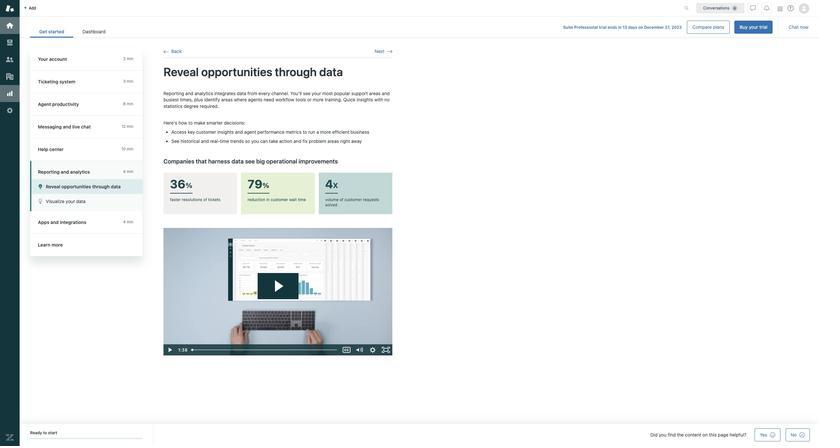 Task type: vqa. For each thing, say whether or not it's contained in the screenshot.
%
yes



Task type: describe. For each thing, give the bounding box(es) containing it.
did you find the content on this page helpful?
[[651, 432, 747, 438]]

trial for your
[[760, 24, 768, 30]]

79 %
[[248, 177, 269, 191]]

time for access key customer insights and agent performance metrics to run a more efficient business
[[220, 138, 229, 144]]

see inside reporting and analytics integrates data from every channel. you'll see your most popular support areas and busiest times, plus identify areas where agents need workflow tools or more training. quick insights with no statistics degree required.
[[303, 90, 311, 96]]

learn more button
[[30, 234, 141, 256]]

companies
[[164, 158, 194, 165]]

section containing compare plans
[[120, 21, 773, 34]]

min for messaging and live chat
[[127, 124, 133, 129]]

chat now button
[[784, 21, 814, 34]]

1 vertical spatial more
[[320, 129, 331, 135]]

8 min
[[123, 101, 133, 106]]

reveal opportunities through data button
[[31, 179, 143, 194]]

start
[[48, 430, 57, 435]]

operational
[[266, 158, 297, 165]]

min for help center
[[127, 147, 133, 151]]

buy your trial button
[[735, 21, 773, 34]]

get started
[[39, 29, 64, 34]]

live
[[72, 124, 80, 130]]

no
[[384, 97, 390, 102]]

your for data
[[66, 199, 75, 204]]

messaging and live chat
[[38, 124, 91, 130]]

reveal opportunities through data inside content-title region
[[164, 65, 343, 79]]

can
[[260, 138, 268, 144]]

real-
[[210, 138, 220, 144]]

a
[[316, 129, 319, 135]]

data up the visualize your data button
[[111, 184, 121, 189]]

footer containing did you find the content on this page helpful?
[[20, 424, 819, 446]]

or
[[307, 97, 312, 102]]

and up times,
[[185, 90, 193, 96]]

and left live at the top of page
[[63, 124, 71, 130]]

productivity
[[52, 101, 79, 107]]

take
[[269, 138, 278, 144]]

1 vertical spatial areas
[[221, 97, 233, 102]]

data inside content-title region
[[319, 65, 343, 79]]

video element
[[164, 228, 392, 355]]

min for apps and integrations
[[127, 219, 133, 224]]

degree
[[184, 103, 199, 109]]

ticketing
[[38, 79, 58, 84]]

1 vertical spatial insights
[[217, 129, 234, 135]]

statistics
[[164, 103, 183, 109]]

and right apps
[[50, 219, 59, 225]]

suite professional trial ends in 13 days on december 27, 2023
[[563, 25, 682, 30]]

data down reveal opportunities through data button
[[76, 199, 86, 204]]

agent productivity
[[38, 101, 79, 107]]

volume of customer requests solved
[[325, 197, 379, 207]]

no
[[791, 432, 797, 438]]

ready
[[30, 430, 42, 435]]

channel.
[[271, 90, 289, 96]]

opportunities inside button
[[61, 184, 91, 189]]

every
[[259, 90, 270, 96]]

messaging
[[38, 124, 62, 130]]

1 horizontal spatial to
[[188, 120, 193, 126]]

reduction in customer wait time
[[248, 197, 306, 202]]

now
[[800, 24, 809, 30]]

and up trends at the left top
[[235, 129, 243, 135]]

notifications image
[[764, 5, 770, 11]]

region containing 36
[[164, 90, 392, 355]]

make
[[194, 120, 205, 126]]

you inside footer
[[659, 432, 667, 438]]

analytics for reporting and analytics integrates data from every channel. you'll see your most popular support areas and busiest times, plus identify areas where agents need workflow tools or more training. quick insights with no statistics degree required.
[[195, 90, 213, 96]]

chat now
[[789, 24, 809, 30]]

dashboard tab
[[73, 26, 115, 38]]

access key customer insights and agent performance metrics to run a more efficient business
[[171, 129, 369, 135]]

chat
[[789, 24, 799, 30]]

find
[[668, 432, 676, 438]]

4 min for analytics
[[123, 169, 133, 174]]

reveal inside button
[[46, 184, 60, 189]]

customers image
[[6, 55, 14, 64]]

13
[[623, 25, 627, 30]]

that
[[196, 158, 207, 165]]

through inside content-title region
[[275, 65, 317, 79]]

and left fix
[[294, 138, 301, 144]]

0 horizontal spatial customer
[[196, 129, 216, 135]]

apps
[[38, 219, 49, 225]]

reporting image
[[6, 89, 14, 98]]

ends
[[608, 25, 617, 30]]

min for agent productivity
[[127, 101, 133, 106]]

historical
[[181, 138, 200, 144]]

conversations
[[703, 5, 730, 10]]

compare
[[693, 24, 712, 30]]

3
[[123, 79, 126, 84]]

reporting and analytics integrates data from every channel. you'll see your most popular support areas and busiest times, plus identify areas where agents need workflow tools or more training. quick insights with no statistics degree required.
[[164, 90, 390, 109]]

and left real-
[[201, 138, 209, 144]]

here's how to make smarter decisions:
[[164, 120, 245, 126]]

zendesk image
[[6, 433, 14, 442]]

4 x
[[325, 177, 338, 191]]

popular
[[334, 90, 350, 96]]

organizations image
[[6, 72, 14, 81]]

progress-bar progress bar
[[30, 438, 143, 439]]

here's
[[164, 120, 177, 126]]

yes
[[760, 432, 767, 438]]

dashboard
[[83, 29, 106, 34]]

views image
[[6, 38, 14, 47]]

1 horizontal spatial in
[[618, 25, 622, 30]]

reporting and analytics
[[38, 169, 90, 175]]

solved
[[325, 202, 337, 207]]

agent
[[244, 129, 256, 135]]

yes button
[[755, 428, 781, 442]]

away
[[351, 138, 362, 144]]

your for trial
[[749, 24, 758, 30]]

4 for reporting and analytics
[[123, 169, 126, 174]]

suite
[[563, 25, 573, 30]]

get
[[39, 29, 47, 34]]

smarter
[[206, 120, 223, 126]]

trial for professional
[[599, 25, 607, 30]]

identify
[[204, 97, 220, 102]]

2023
[[672, 25, 682, 30]]

back button
[[164, 48, 182, 54]]

and down center
[[61, 169, 69, 175]]

0 vertical spatial on
[[638, 25, 643, 30]]

1 vertical spatial 4
[[325, 177, 333, 191]]

access
[[171, 129, 187, 135]]

no button
[[786, 428, 810, 442]]

this
[[709, 432, 717, 438]]

where
[[234, 97, 247, 102]]

analytics for reporting and analytics
[[70, 169, 90, 175]]

training.
[[325, 97, 342, 102]]

customer for 79
[[271, 197, 288, 202]]

times,
[[180, 97, 193, 102]]

min for your account
[[127, 56, 133, 61]]

started
[[48, 29, 64, 34]]

button displays agent's chat status as invisible. image
[[751, 5, 756, 11]]

add
[[29, 5, 36, 10]]

10
[[121, 147, 126, 151]]



Task type: locate. For each thing, give the bounding box(es) containing it.
7 min from the top
[[127, 219, 133, 224]]

insights down decisions:
[[217, 129, 234, 135]]

10 min
[[121, 147, 133, 151]]

customer inside volume of customer requests solved
[[345, 197, 362, 202]]

79
[[248, 177, 263, 191]]

0 horizontal spatial trial
[[599, 25, 607, 30]]

0 horizontal spatial areas
[[221, 97, 233, 102]]

1 vertical spatial you
[[659, 432, 667, 438]]

27,
[[665, 25, 671, 30]]

0 vertical spatial through
[[275, 65, 317, 79]]

admin image
[[6, 106, 14, 115]]

0 vertical spatial opportunities
[[201, 65, 272, 79]]

2 4 min from the top
[[123, 219, 133, 224]]

data up most
[[319, 65, 343, 79]]

requests
[[363, 197, 379, 202]]

business
[[351, 129, 369, 135]]

reveal opportunities through data up from
[[164, 65, 343, 79]]

1 vertical spatial opportunities
[[61, 184, 91, 189]]

0 vertical spatial you
[[251, 138, 259, 144]]

reveal up visualize
[[46, 184, 60, 189]]

see
[[303, 90, 311, 96], [245, 158, 255, 165]]

action
[[279, 138, 292, 144]]

1 horizontal spatial insights
[[357, 97, 373, 102]]

more right a
[[320, 129, 331, 135]]

tab list containing get started
[[30, 26, 115, 38]]

%
[[186, 181, 193, 190], [263, 181, 269, 190]]

0 horizontal spatial in
[[266, 197, 270, 202]]

1 vertical spatial reporting
[[38, 169, 60, 175]]

1 % from the left
[[186, 181, 193, 190]]

video thumbnail image
[[164, 228, 392, 355], [164, 228, 392, 355]]

% for 79
[[263, 181, 269, 190]]

agents
[[248, 97, 262, 102]]

insights down the support
[[357, 97, 373, 102]]

plans
[[713, 24, 724, 30]]

0 horizontal spatial %
[[186, 181, 193, 190]]

36
[[170, 177, 186, 191]]

0 vertical spatial more
[[313, 97, 324, 102]]

0 vertical spatial your
[[749, 24, 758, 30]]

1 horizontal spatial reporting
[[164, 90, 184, 96]]

in
[[618, 25, 622, 30], [266, 197, 270, 202]]

the
[[677, 432, 684, 438]]

min for ticketing system
[[127, 79, 133, 84]]

reveal inside content-title region
[[164, 65, 199, 79]]

0 horizontal spatial time
[[220, 138, 229, 144]]

page
[[718, 432, 729, 438]]

1 min from the top
[[127, 56, 133, 61]]

2 vertical spatial your
[[66, 199, 75, 204]]

workflow
[[275, 97, 294, 102]]

2 horizontal spatial your
[[749, 24, 758, 30]]

get started image
[[6, 21, 14, 30]]

1 vertical spatial 4 min
[[123, 219, 133, 224]]

trial inside button
[[760, 24, 768, 30]]

your account
[[38, 56, 67, 62]]

integrates
[[214, 90, 236, 96]]

content-title region
[[164, 65, 392, 80]]

to right how
[[188, 120, 193, 126]]

you inside region
[[251, 138, 259, 144]]

0 horizontal spatial on
[[638, 25, 643, 30]]

through up you'll
[[275, 65, 317, 79]]

1 horizontal spatial areas
[[328, 138, 339, 144]]

2 vertical spatial more
[[51, 242, 63, 248]]

next button
[[375, 48, 392, 54]]

visualize your data button
[[31, 194, 143, 209]]

in left 13
[[618, 25, 622, 30]]

0 horizontal spatial you
[[251, 138, 259, 144]]

decisions:
[[224, 120, 245, 126]]

2 vertical spatial areas
[[328, 138, 339, 144]]

performance
[[257, 129, 285, 135]]

1 of from the left
[[203, 197, 207, 202]]

2 vertical spatial 4
[[123, 219, 126, 224]]

to left start
[[43, 430, 47, 435]]

see
[[171, 138, 179, 144]]

so
[[245, 138, 250, 144]]

reveal opportunities through data up the visualize your data button
[[46, 184, 121, 189]]

1 horizontal spatial reveal
[[164, 65, 199, 79]]

customer left requests at the top of page
[[345, 197, 362, 202]]

time left trends at the left top
[[220, 138, 229, 144]]

areas
[[369, 90, 381, 96], [221, 97, 233, 102], [328, 138, 339, 144]]

1 horizontal spatial of
[[340, 197, 343, 202]]

1 vertical spatial to
[[303, 129, 307, 135]]

data right harness
[[232, 158, 244, 165]]

see historical and real-time trends so you can take action and fix problem areas right away
[[171, 138, 362, 144]]

12
[[121, 124, 126, 129]]

quick
[[343, 97, 355, 102]]

0 vertical spatial analytics
[[195, 90, 213, 96]]

your account heading
[[30, 48, 143, 71]]

% for 36
[[186, 181, 193, 190]]

zendesk support image
[[6, 4, 14, 13]]

0 horizontal spatial analytics
[[70, 169, 90, 175]]

areas down 'efficient'
[[328, 138, 339, 144]]

1 horizontal spatial analytics
[[195, 90, 213, 96]]

12 min
[[121, 124, 133, 129]]

your inside reporting and analytics integrates data from every channel. you'll see your most popular support areas and busiest times, plus identify areas where agents need workflow tools or more training. quick insights with no statistics degree required.
[[312, 90, 321, 96]]

your right visualize
[[66, 199, 75, 204]]

buy
[[740, 24, 748, 30]]

customer down 'here's how to make smarter decisions:'
[[196, 129, 216, 135]]

analytics up the plus
[[195, 90, 213, 96]]

right
[[340, 138, 350, 144]]

% up resolutions
[[186, 181, 193, 190]]

0 horizontal spatial opportunities
[[61, 184, 91, 189]]

in right reduction
[[266, 197, 270, 202]]

main element
[[0, 0, 20, 446]]

2 % from the left
[[263, 181, 269, 190]]

min
[[127, 56, 133, 61], [127, 79, 133, 84], [127, 101, 133, 106], [127, 124, 133, 129], [127, 147, 133, 151], [127, 169, 133, 174], [127, 219, 133, 224]]

tab list
[[30, 26, 115, 38]]

2
[[123, 56, 126, 61]]

1 horizontal spatial see
[[303, 90, 311, 96]]

areas down integrates
[[221, 97, 233, 102]]

0 vertical spatial areas
[[369, 90, 381, 96]]

0 horizontal spatial see
[[245, 158, 255, 165]]

0 horizontal spatial reveal
[[46, 184, 60, 189]]

more inside learn more dropdown button
[[51, 242, 63, 248]]

reporting inside reporting and analytics integrates data from every channel. you'll see your most popular support areas and busiest times, plus identify areas where agents need workflow tools or more training. quick insights with no statistics degree required.
[[164, 90, 184, 96]]

2 min from the top
[[127, 79, 133, 84]]

5 min from the top
[[127, 147, 133, 151]]

resolutions
[[182, 197, 202, 202]]

required.
[[200, 103, 219, 109]]

reveal down back
[[164, 65, 199, 79]]

your right 'buy'
[[749, 24, 758, 30]]

2 horizontal spatial areas
[[369, 90, 381, 96]]

1 vertical spatial on
[[703, 432, 708, 438]]

you right "did"
[[659, 432, 667, 438]]

3 min
[[123, 79, 133, 84]]

footer
[[20, 424, 819, 446]]

customer
[[196, 129, 216, 135], [271, 197, 288, 202], [345, 197, 362, 202]]

1 horizontal spatial on
[[703, 432, 708, 438]]

0 vertical spatial reporting
[[164, 90, 184, 96]]

December 27, 2023 text field
[[644, 25, 682, 30]]

0 vertical spatial reveal
[[164, 65, 199, 79]]

with
[[374, 97, 383, 102]]

reporting up busiest on the top of the page
[[164, 90, 184, 96]]

areas for reporting and analytics integrates data from every channel. you'll see your most popular support areas and busiest times, plus identify areas where agents need workflow tools or more training. quick insights with no statistics degree required.
[[369, 90, 381, 96]]

time for 79
[[298, 197, 306, 202]]

help center
[[38, 147, 64, 152]]

trends
[[230, 138, 244, 144]]

0 vertical spatial reveal opportunities through data
[[164, 65, 343, 79]]

6 min from the top
[[127, 169, 133, 174]]

data
[[319, 65, 343, 79], [237, 90, 246, 96], [232, 158, 244, 165], [111, 184, 121, 189], [76, 199, 86, 204]]

on right days
[[638, 25, 643, 30]]

min inside your account heading
[[127, 56, 133, 61]]

1 vertical spatial time
[[298, 197, 306, 202]]

1 vertical spatial in
[[266, 197, 270, 202]]

4 min from the top
[[127, 124, 133, 129]]

1 horizontal spatial opportunities
[[201, 65, 272, 79]]

1 horizontal spatial time
[[298, 197, 306, 202]]

faster resolutions of tickets
[[170, 197, 221, 202]]

0 vertical spatial in
[[618, 25, 622, 30]]

zendesk products image
[[778, 6, 783, 11]]

insights inside reporting and analytics integrates data from every channel. you'll see your most popular support areas and busiest times, plus identify areas where agents need workflow tools or more training. quick insights with no statistics degree required.
[[357, 97, 373, 102]]

region
[[164, 90, 392, 355]]

opportunities
[[201, 65, 272, 79], [61, 184, 91, 189]]

% inside 79 %
[[263, 181, 269, 190]]

0 horizontal spatial through
[[92, 184, 110, 189]]

wait
[[289, 197, 297, 202]]

improvements
[[299, 158, 338, 165]]

see left 'big'
[[245, 158, 255, 165]]

compare plans button
[[687, 21, 730, 34]]

of inside volume of customer requests solved
[[340, 197, 343, 202]]

1 vertical spatial your
[[312, 90, 321, 96]]

on left this
[[703, 432, 708, 438]]

see up or on the top left of the page
[[303, 90, 311, 96]]

1 vertical spatial reveal
[[46, 184, 60, 189]]

through up the visualize your data button
[[92, 184, 110, 189]]

2 of from the left
[[340, 197, 343, 202]]

trial left ends
[[599, 25, 607, 30]]

min for reporting and analytics
[[127, 169, 133, 174]]

of left tickets
[[203, 197, 207, 202]]

more
[[313, 97, 324, 102], [320, 129, 331, 135], [51, 242, 63, 248]]

0 horizontal spatial insights
[[217, 129, 234, 135]]

0 vertical spatial time
[[220, 138, 229, 144]]

metrics
[[286, 129, 302, 135]]

opportunities up integrates
[[201, 65, 272, 79]]

reporting for reporting and analytics integrates data from every channel. you'll see your most popular support areas and busiest times, plus identify areas where agents need workflow tools or more training. quick insights with no statistics degree required.
[[164, 90, 184, 96]]

you
[[251, 138, 259, 144], [659, 432, 667, 438]]

areas for see historical and real-time trends so you can take action and fix problem areas right away
[[328, 138, 339, 144]]

your
[[749, 24, 758, 30], [312, 90, 321, 96], [66, 199, 75, 204]]

buy your trial
[[740, 24, 768, 30]]

support
[[351, 90, 368, 96]]

reduction
[[248, 197, 265, 202]]

from
[[247, 90, 257, 96]]

4 min for integrations
[[123, 219, 133, 224]]

learn
[[38, 242, 50, 248]]

1 4 min from the top
[[123, 169, 133, 174]]

time
[[220, 138, 229, 144], [298, 197, 306, 202]]

tools
[[296, 97, 306, 102]]

account
[[49, 56, 67, 62]]

integrations
[[60, 219, 86, 225]]

tickets
[[208, 197, 221, 202]]

busiest
[[164, 97, 179, 102]]

more inside reporting and analytics integrates data from every channel. you'll see your most popular support areas and busiest times, plus identify areas where agents need workflow tools or more training. quick insights with no statistics degree required.
[[313, 97, 324, 102]]

0 horizontal spatial of
[[203, 197, 207, 202]]

faster
[[170, 197, 181, 202]]

reveal opportunities through data inside button
[[46, 184, 121, 189]]

areas up with at the top of page
[[369, 90, 381, 96]]

customer for 4
[[345, 197, 362, 202]]

harness
[[208, 158, 230, 165]]

reporting down help center
[[38, 169, 60, 175]]

data up where
[[237, 90, 246, 96]]

opportunities up visualize your data
[[61, 184, 91, 189]]

more right or on the top left of the page
[[313, 97, 324, 102]]

problem
[[309, 138, 326, 144]]

analytics inside reporting and analytics integrates data from every channel. you'll see your most popular support areas and busiest times, plus identify areas where agents need workflow tools or more training. quick insights with no statistics degree required.
[[195, 90, 213, 96]]

and up no in the top of the page
[[382, 90, 390, 96]]

1 vertical spatial analytics
[[70, 169, 90, 175]]

trial down notifications 'icon'
[[760, 24, 768, 30]]

% inside 36 %
[[186, 181, 193, 190]]

analytics up reveal opportunities through data button
[[70, 169, 90, 175]]

0 horizontal spatial reporting
[[38, 169, 60, 175]]

0 vertical spatial 4
[[123, 169, 126, 174]]

time right wait
[[298, 197, 306, 202]]

2 vertical spatial to
[[43, 430, 47, 435]]

1 horizontal spatial trial
[[760, 24, 768, 30]]

0 vertical spatial to
[[188, 120, 193, 126]]

you right 'so'
[[251, 138, 259, 144]]

get help image
[[788, 5, 794, 11]]

1 vertical spatial reveal opportunities through data
[[46, 184, 121, 189]]

compare plans
[[693, 24, 724, 30]]

4 for apps and integrations
[[123, 219, 126, 224]]

1 vertical spatial see
[[245, 158, 255, 165]]

0 horizontal spatial your
[[66, 199, 75, 204]]

1 horizontal spatial you
[[659, 432, 667, 438]]

0 vertical spatial see
[[303, 90, 311, 96]]

1 horizontal spatial customer
[[271, 197, 288, 202]]

0 vertical spatial 4 min
[[123, 169, 133, 174]]

system
[[59, 79, 75, 84]]

section
[[120, 21, 773, 34]]

0 horizontal spatial to
[[43, 430, 47, 435]]

center
[[49, 147, 64, 152]]

opportunities inside content-title region
[[201, 65, 272, 79]]

2 horizontal spatial customer
[[345, 197, 362, 202]]

more right learn
[[51, 242, 63, 248]]

key
[[188, 129, 195, 135]]

next
[[375, 48, 385, 54]]

1 horizontal spatial your
[[312, 90, 321, 96]]

customer left wait
[[271, 197, 288, 202]]

% up reduction
[[263, 181, 269, 190]]

1 horizontal spatial through
[[275, 65, 317, 79]]

4
[[123, 169, 126, 174], [325, 177, 333, 191], [123, 219, 126, 224]]

3 min from the top
[[127, 101, 133, 106]]

1 horizontal spatial %
[[263, 181, 269, 190]]

1 vertical spatial through
[[92, 184, 110, 189]]

2 horizontal spatial to
[[303, 129, 307, 135]]

to left run
[[303, 129, 307, 135]]

of right volume
[[340, 197, 343, 202]]

reporting for reporting and analytics
[[38, 169, 60, 175]]

8
[[123, 101, 126, 106]]

data inside reporting and analytics integrates data from every channel. you'll see your most popular support areas and busiest times, plus identify areas where agents need workflow tools or more training. quick insights with no statistics degree required.
[[237, 90, 246, 96]]

1 horizontal spatial reveal opportunities through data
[[164, 65, 343, 79]]

0 horizontal spatial reveal opportunities through data
[[46, 184, 121, 189]]

reveal opportunities through data
[[164, 65, 343, 79], [46, 184, 121, 189]]

0 vertical spatial insights
[[357, 97, 373, 102]]

through inside button
[[92, 184, 110, 189]]

your left most
[[312, 90, 321, 96]]

ready to start
[[30, 430, 57, 435]]



